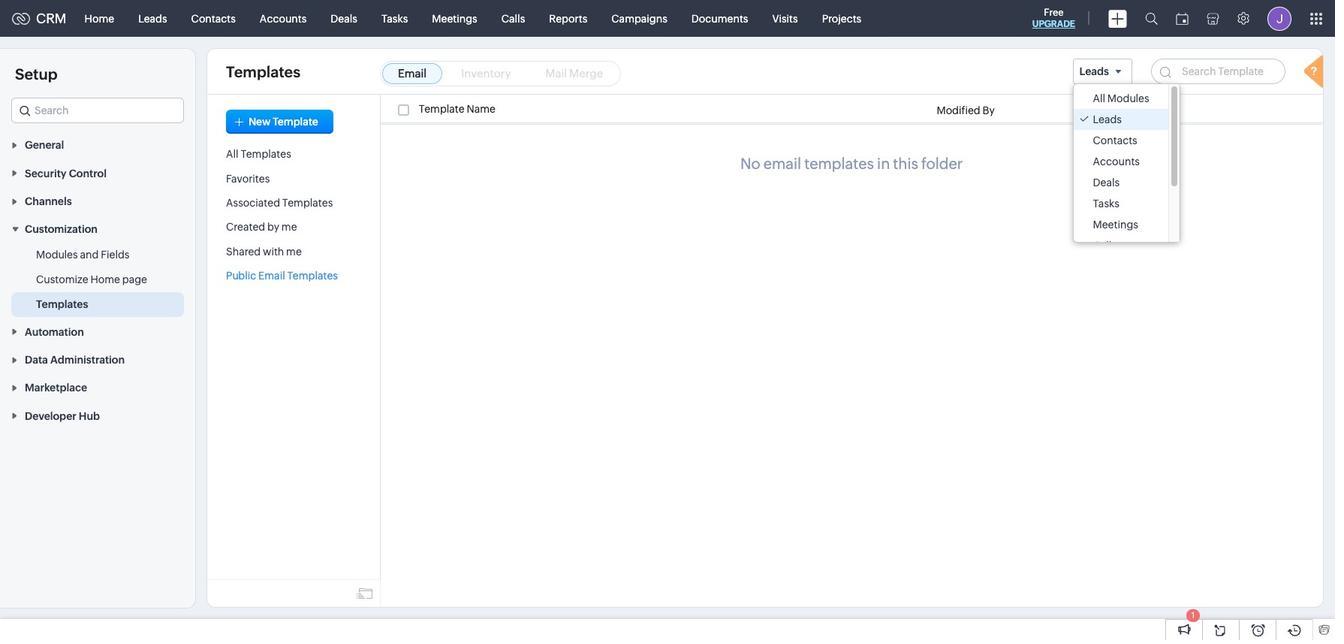 Task type: vqa. For each thing, say whether or not it's contained in the screenshot.
Search text field
yes



Task type: locate. For each thing, give the bounding box(es) containing it.
leads inside field
[[1080, 65, 1110, 77]]

data
[[25, 354, 48, 366]]

0 horizontal spatial all
[[226, 148, 239, 160]]

contacts
[[191, 12, 236, 24], [1093, 135, 1138, 147]]

general
[[25, 139, 64, 151]]

home down fields
[[90, 274, 120, 286]]

leads
[[138, 12, 167, 24], [1080, 65, 1110, 77], [1093, 114, 1122, 126]]

0 horizontal spatial calls
[[502, 12, 525, 24]]

all templates
[[226, 148, 291, 160]]

all up favorites link
[[226, 148, 239, 160]]

1 vertical spatial leads
[[1080, 65, 1110, 77]]

accounts down used
[[1093, 156, 1140, 168]]

all modules
[[1093, 93, 1150, 105]]

template
[[419, 103, 465, 115], [273, 116, 318, 128]]

in
[[878, 155, 890, 172]]

channels
[[25, 195, 72, 207]]

0 horizontal spatial contacts
[[191, 12, 236, 24]]

me right by in the top of the page
[[282, 221, 297, 233]]

logo image
[[12, 12, 30, 24]]

0 vertical spatial meetings
[[432, 12, 478, 24]]

home right crm
[[85, 12, 114, 24]]

last used
[[1087, 105, 1134, 117]]

contacts down last used
[[1093, 135, 1138, 147]]

reports link
[[537, 0, 600, 36]]

hub
[[79, 410, 100, 422]]

deals left tasks link
[[331, 12, 358, 24]]

folder
[[922, 155, 963, 172]]

crm
[[36, 11, 67, 26]]

1 vertical spatial tasks
[[1093, 198, 1120, 210]]

customize home page link
[[36, 272, 147, 287]]

modules and fields
[[36, 249, 130, 261]]

0 vertical spatial leads
[[138, 12, 167, 24]]

1 horizontal spatial deals
[[1093, 177, 1120, 189]]

0 vertical spatial template
[[419, 103, 465, 115]]

leads link
[[126, 0, 179, 36]]

leads for leads field
[[1080, 65, 1110, 77]]

template left name
[[419, 103, 465, 115]]

reports
[[549, 12, 588, 24]]

templates up new
[[226, 63, 301, 80]]

0 vertical spatial deals
[[331, 12, 358, 24]]

calls
[[502, 12, 525, 24], [1093, 240, 1117, 252]]

1 vertical spatial me
[[286, 245, 302, 257]]

templates down the customize
[[36, 299, 88, 311]]

this
[[893, 155, 919, 172]]

0 vertical spatial tasks
[[382, 12, 408, 24]]

0 vertical spatial me
[[282, 221, 297, 233]]

contacts link
[[179, 0, 248, 36]]

2 vertical spatial leads
[[1093, 114, 1122, 126]]

with
[[263, 245, 284, 257]]

profile image
[[1268, 6, 1292, 30]]

marketplace
[[25, 382, 87, 394]]

0 vertical spatial contacts
[[191, 12, 236, 24]]

accounts inside accounts link
[[260, 12, 307, 24]]

template right new
[[273, 116, 318, 128]]

me
[[282, 221, 297, 233], [286, 245, 302, 257]]

leads for leads link
[[138, 12, 167, 24]]

upgrade
[[1033, 19, 1076, 29]]

new
[[249, 116, 271, 128]]

0 vertical spatial calls
[[502, 12, 525, 24]]

email down with
[[259, 270, 285, 282]]

customization button
[[0, 215, 195, 243]]

0 horizontal spatial meetings
[[432, 12, 478, 24]]

0 vertical spatial email
[[398, 67, 427, 80]]

0 vertical spatial accounts
[[260, 12, 307, 24]]

templates
[[805, 155, 875, 172]]

0 horizontal spatial tasks
[[382, 12, 408, 24]]

all left used
[[1093, 93, 1106, 105]]

free
[[1044, 7, 1064, 18]]

templates inside the customization region
[[36, 299, 88, 311]]

modules up the customize
[[36, 249, 78, 261]]

Search Template text field
[[1152, 59, 1286, 84]]

0 horizontal spatial accounts
[[260, 12, 307, 24]]

0 vertical spatial modules
[[1108, 93, 1150, 105]]

1 vertical spatial modules
[[36, 249, 78, 261]]

leads down all modules
[[1093, 114, 1122, 126]]

1 horizontal spatial accounts
[[1093, 156, 1140, 168]]

public email templates
[[226, 270, 338, 282]]

home
[[85, 12, 114, 24], [90, 274, 120, 286]]

1 horizontal spatial calls
[[1093, 240, 1117, 252]]

public
[[226, 270, 256, 282]]

accounts
[[260, 12, 307, 24], [1093, 156, 1140, 168]]

templates down shared with me link at the left top of the page
[[287, 270, 338, 282]]

1 vertical spatial contacts
[[1093, 135, 1138, 147]]

1 vertical spatial home
[[90, 274, 120, 286]]

0 horizontal spatial template
[[273, 116, 318, 128]]

tree
[[1075, 84, 1180, 256]]

1 horizontal spatial contacts
[[1093, 135, 1138, 147]]

modules and fields link
[[36, 247, 130, 262]]

1 horizontal spatial meetings
[[1093, 219, 1139, 231]]

data administration
[[25, 354, 125, 366]]

0 horizontal spatial deals
[[331, 12, 358, 24]]

leads right the home link
[[138, 12, 167, 24]]

visits link
[[761, 0, 810, 36]]

deals down last used
[[1093, 177, 1120, 189]]

1 vertical spatial deals
[[1093, 177, 1120, 189]]

templates up favorites link
[[241, 148, 291, 160]]

me right with
[[286, 245, 302, 257]]

1 horizontal spatial email
[[398, 67, 427, 80]]

templates
[[226, 63, 301, 80], [241, 148, 291, 160], [282, 197, 333, 209], [287, 270, 338, 282], [36, 299, 88, 311]]

1 horizontal spatial modules
[[1108, 93, 1150, 105]]

1 vertical spatial accounts
[[1093, 156, 1140, 168]]

documents link
[[680, 0, 761, 36]]

me for created by me
[[282, 221, 297, 233]]

meetings
[[432, 12, 478, 24], [1093, 219, 1139, 231]]

modified
[[937, 105, 981, 117]]

all templates link
[[226, 148, 291, 160]]

leads up all modules
[[1080, 65, 1110, 77]]

all for all modules
[[1093, 93, 1106, 105]]

1 horizontal spatial all
[[1093, 93, 1106, 105]]

1 vertical spatial all
[[226, 148, 239, 160]]

None field
[[11, 98, 184, 123]]

last
[[1087, 105, 1108, 117]]

data administration button
[[0, 345, 195, 373]]

0 vertical spatial all
[[1093, 93, 1106, 105]]

1
[[1192, 611, 1195, 620]]

create menu element
[[1100, 0, 1137, 36]]

email
[[398, 67, 427, 80], [259, 270, 285, 282]]

setup
[[15, 65, 57, 83]]

me for shared with me
[[286, 245, 302, 257]]

0 horizontal spatial modules
[[36, 249, 78, 261]]

contacts right leads link
[[191, 12, 236, 24]]

name
[[467, 103, 496, 115]]

modules right last
[[1108, 93, 1150, 105]]

tasks
[[382, 12, 408, 24], [1093, 198, 1120, 210]]

1 vertical spatial email
[[259, 270, 285, 282]]

accounts left the deals link
[[260, 12, 307, 24]]

email up template name
[[398, 67, 427, 80]]

all
[[1093, 93, 1106, 105], [226, 148, 239, 160]]

deals
[[331, 12, 358, 24], [1093, 177, 1120, 189]]

1 vertical spatial template
[[273, 116, 318, 128]]

and
[[80, 249, 99, 261]]

1 vertical spatial calls
[[1093, 240, 1117, 252]]



Task type: describe. For each thing, give the bounding box(es) containing it.
1 horizontal spatial tasks
[[1093, 198, 1120, 210]]

developer hub
[[25, 410, 100, 422]]

0 horizontal spatial email
[[259, 270, 285, 282]]

associated templates link
[[226, 197, 333, 209]]

Search text field
[[12, 98, 183, 122]]

administration
[[50, 354, 125, 366]]

customization region
[[0, 243, 195, 317]]

shared with me
[[226, 245, 302, 257]]

modified by
[[937, 105, 995, 117]]

by
[[267, 221, 279, 233]]

shared with me link
[[226, 245, 302, 257]]

no
[[741, 155, 761, 172]]

email
[[764, 155, 802, 172]]

control
[[69, 167, 107, 179]]

tasks link
[[370, 0, 420, 36]]

public email templates link
[[226, 270, 338, 282]]

shared
[[226, 245, 261, 257]]

fields
[[101, 249, 130, 261]]

security control button
[[0, 159, 195, 187]]

customize home page
[[36, 274, 147, 286]]

page
[[122, 274, 147, 286]]

home inside the customization region
[[90, 274, 120, 286]]

meetings inside meetings link
[[432, 12, 478, 24]]

accounts inside tree
[[1093, 156, 1140, 168]]

automation button
[[0, 317, 195, 345]]

templates up created by me
[[282, 197, 333, 209]]

1 vertical spatial meetings
[[1093, 219, 1139, 231]]

new template
[[249, 116, 318, 128]]

template name
[[419, 103, 496, 115]]

modules inside the customization region
[[36, 249, 78, 261]]

campaigns link
[[600, 0, 680, 36]]

0 vertical spatial home
[[85, 12, 114, 24]]

visits
[[773, 12, 798, 24]]

home link
[[73, 0, 126, 36]]

marketplace button
[[0, 373, 195, 401]]

security control
[[25, 167, 107, 179]]

search element
[[1137, 0, 1167, 37]]

customization
[[25, 223, 98, 235]]

associated templates
[[226, 197, 333, 209]]

projects
[[822, 12, 862, 24]]

created
[[226, 221, 265, 233]]

campaigns
[[612, 12, 668, 24]]

accounts link
[[248, 0, 319, 36]]

developer
[[25, 410, 76, 422]]

Leads field
[[1074, 59, 1133, 84]]

used
[[1110, 105, 1134, 117]]

contacts inside 'link'
[[191, 12, 236, 24]]

all for all templates
[[226, 148, 239, 160]]

template inside "button"
[[273, 116, 318, 128]]

channels button
[[0, 187, 195, 215]]

1 horizontal spatial template
[[419, 103, 465, 115]]

projects link
[[810, 0, 874, 36]]

no email templates in this folder
[[741, 155, 963, 172]]

meetings link
[[420, 0, 490, 36]]

documents
[[692, 12, 749, 24]]

by
[[983, 105, 995, 117]]

new template button
[[226, 110, 334, 134]]

associated
[[226, 197, 280, 209]]

crm link
[[12, 11, 67, 26]]

created by me link
[[226, 221, 297, 233]]

developer hub button
[[0, 401, 195, 430]]

templates link
[[36, 297, 88, 312]]

customize
[[36, 274, 88, 286]]

search image
[[1146, 12, 1158, 25]]

calls link
[[490, 0, 537, 36]]

created by me
[[226, 221, 297, 233]]

create menu image
[[1109, 9, 1128, 27]]

free upgrade
[[1033, 7, 1076, 29]]

calendar image
[[1177, 12, 1189, 24]]

profile element
[[1259, 0, 1301, 36]]

automation
[[25, 326, 84, 338]]

security
[[25, 167, 67, 179]]

favorites link
[[226, 173, 270, 185]]

deals link
[[319, 0, 370, 36]]

general button
[[0, 131, 195, 159]]

favorites
[[226, 173, 270, 185]]

tree containing all modules
[[1075, 84, 1180, 256]]

email link
[[382, 63, 443, 84]]



